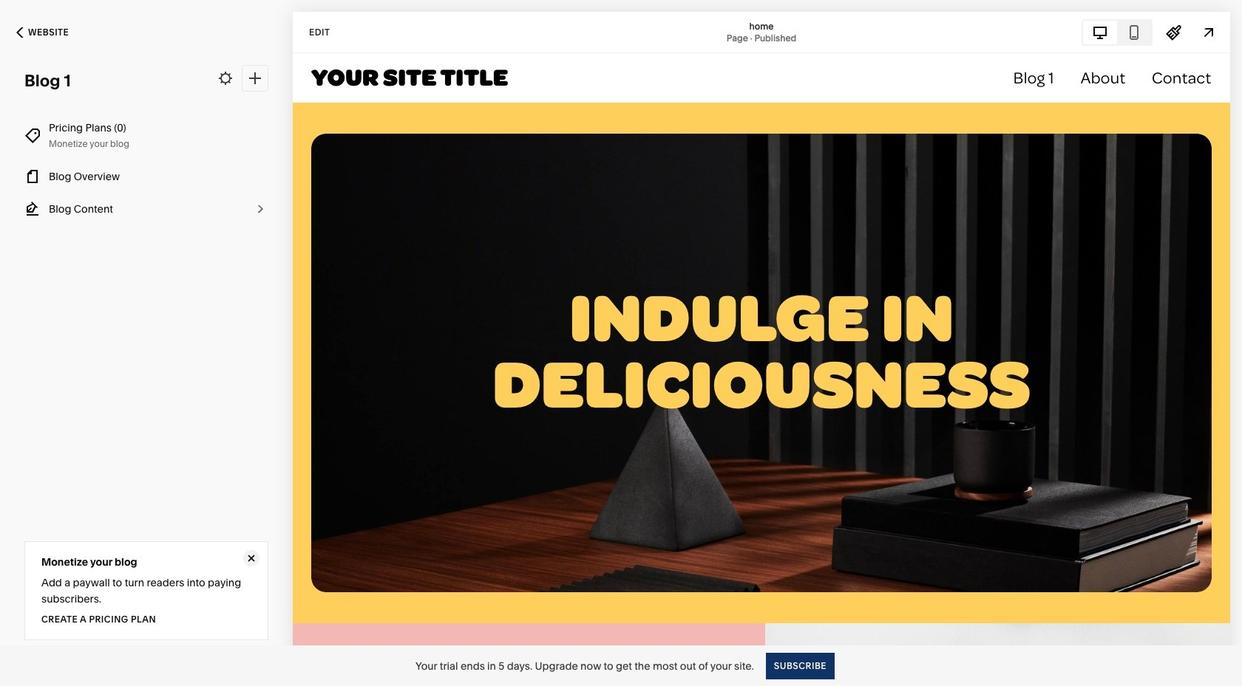 Task type: locate. For each thing, give the bounding box(es) containing it.
blog image
[[24, 201, 41, 217]]

site preview image
[[1201, 24, 1217, 40]]

page image
[[24, 169, 41, 185]]

tab list
[[1083, 20, 1151, 44]]

settings image
[[217, 70, 234, 86]]

desktop image
[[1092, 24, 1108, 40]]

cross small image
[[243, 551, 259, 567]]

chevron small right image
[[252, 201, 268, 217]]



Task type: describe. For each thing, give the bounding box(es) containing it.
plus image
[[247, 70, 263, 86]]

mobile image
[[1126, 24, 1142, 40]]

tag image
[[24, 128, 41, 144]]

style image
[[1166, 24, 1182, 40]]



Task type: vqa. For each thing, say whether or not it's contained in the screenshot.
the search icon
no



